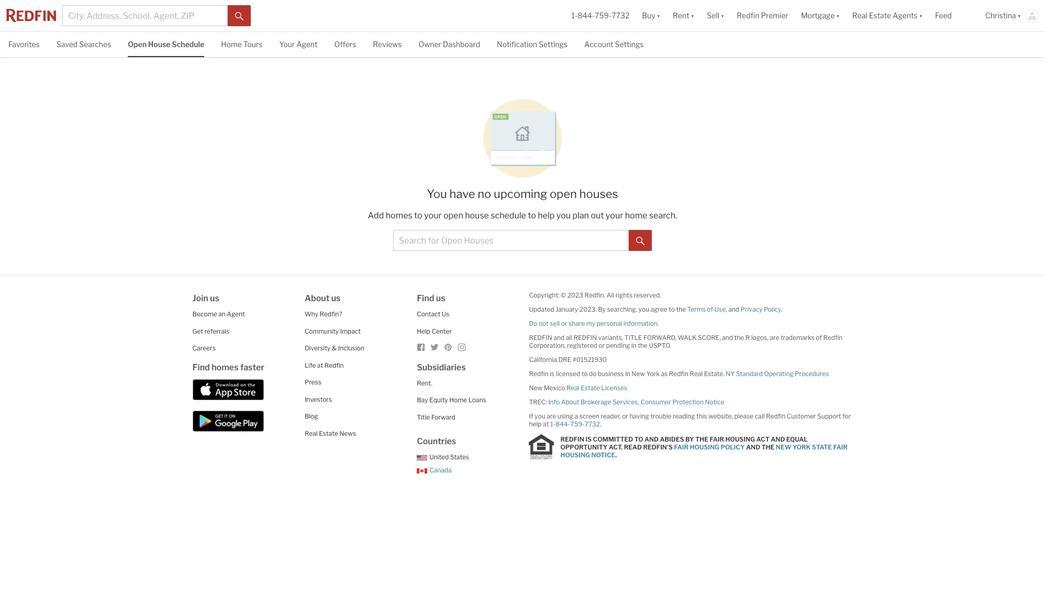 Task type: locate. For each thing, give the bounding box(es) containing it.
2 vertical spatial or
[[622, 412, 629, 420]]

0 horizontal spatial you
[[535, 412, 546, 420]]

and left all
[[554, 334, 565, 342]]

844- for 1-844-759-7732
[[578, 11, 595, 20]]

1 horizontal spatial 1-
[[572, 11, 578, 20]]

1 horizontal spatial 759-
[[595, 11, 612, 20]]

0 horizontal spatial us
[[210, 294, 219, 303]]

registered
[[567, 342, 598, 350]]

0 horizontal spatial housing
[[561, 451, 590, 459]]

1 us from the left
[[210, 294, 219, 303]]

redfin's
[[644, 443, 673, 451]]

redfin down "1-844-759-7732 ."
[[561, 435, 585, 443]]

or down services at right bottom
[[622, 412, 629, 420]]

news
[[340, 429, 356, 437]]

1 horizontal spatial find
[[417, 294, 434, 303]]

to left do
[[582, 370, 588, 378]]

redfin inside if you are using a screen reader, or having trouble reading this website, please call redfin customer support for help at
[[767, 412, 786, 420]]

at
[[317, 361, 323, 369], [543, 420, 549, 428]]

and right 'policy'
[[747, 443, 761, 451]]

▾ right agents
[[920, 11, 923, 20]]

in right pending
[[632, 342, 637, 350]]

0 horizontal spatial new
[[529, 384, 543, 392]]

read
[[624, 443, 642, 451]]

1 vertical spatial 1-844-759-7732 link
[[551, 420, 600, 428]]

redfin
[[737, 11, 760, 20], [824, 334, 843, 342], [325, 361, 344, 369], [529, 370, 549, 378], [669, 370, 689, 378], [767, 412, 786, 420]]

, up having at the bottom of page
[[638, 398, 640, 406]]

rent
[[673, 11, 690, 20]]

1 horizontal spatial the
[[762, 443, 775, 451]]

redfin?
[[320, 310, 342, 318]]

0 horizontal spatial 7732
[[585, 420, 600, 428]]

▾ for mortgage ▾
[[837, 11, 840, 20]]

open
[[550, 187, 577, 201], [444, 211, 464, 221]]

us right join
[[210, 294, 219, 303]]

0 horizontal spatial 844-
[[556, 420, 571, 428]]

0 horizontal spatial open
[[444, 211, 464, 221]]

0 horizontal spatial 1-
[[551, 420, 556, 428]]

2 vertical spatial estate
[[319, 429, 338, 437]]

2 horizontal spatial us
[[436, 294, 446, 303]]

real inside dropdown button
[[853, 11, 868, 20]]

Search for Open Houses search field
[[393, 230, 629, 251]]

2 us from the left
[[331, 294, 341, 303]]

redfin facebook image
[[417, 343, 425, 352]]

of left "use" on the right of page
[[707, 306, 713, 313]]

help down trec:
[[529, 420, 542, 428]]

1 horizontal spatial us
[[331, 294, 341, 303]]

redfin inside button
[[737, 11, 760, 20]]

0 vertical spatial about
[[305, 294, 330, 303]]

christina
[[986, 11, 1017, 20]]

agent right 'an'
[[227, 310, 245, 318]]

us for about us
[[331, 294, 341, 303]]

1 horizontal spatial settings
[[615, 40, 644, 49]]

at right if at the right of the page
[[543, 420, 549, 428]]

1 vertical spatial of
[[816, 334, 822, 342]]

of
[[707, 306, 713, 313], [816, 334, 822, 342]]

brokerage
[[581, 398, 612, 406]]

1 horizontal spatial of
[[816, 334, 822, 342]]

0 vertical spatial agent
[[297, 40, 318, 49]]

the inside redfin is committed to and abides by the fair housing act and equal opportunity act. read redfin's
[[696, 435, 709, 443]]

variants,
[[599, 334, 623, 342]]

2 ▾ from the left
[[691, 11, 695, 20]]

new left york
[[632, 370, 645, 378]]

at inside if you are using a screen reader, or having trouble reading this website, please call redfin customer support for help at
[[543, 420, 549, 428]]

2023:
[[580, 306, 597, 313]]

0 horizontal spatial fair
[[674, 443, 689, 451]]

saved searches link
[[56, 32, 111, 56]]

homes up download the redfin app on the apple app store image on the bottom left of the page
[[212, 362, 239, 372]]

careers
[[193, 344, 216, 352]]

2 your from the left
[[606, 211, 624, 221]]

844- for 1-844-759-7732 .
[[556, 420, 571, 428]]

estate inside dropdown button
[[869, 11, 892, 20]]

you up information
[[639, 306, 650, 313]]

and right 'score,' at the bottom right
[[723, 334, 733, 342]]

1 ▾ from the left
[[657, 11, 661, 20]]

0 vertical spatial find
[[417, 294, 434, 303]]

▾ for buy ▾
[[657, 11, 661, 20]]

1 vertical spatial find
[[193, 362, 210, 372]]

0 vertical spatial of
[[707, 306, 713, 313]]

0 horizontal spatial 759-
[[571, 420, 585, 428]]

1-844-759-7732 link up is
[[551, 420, 600, 428]]

redfin left premier
[[737, 11, 760, 20]]

estate for news
[[319, 429, 338, 437]]

home tours
[[221, 40, 263, 49]]

title forward
[[417, 413, 456, 421]]

open down have
[[444, 211, 464, 221]]

rent ▾ button
[[667, 0, 701, 31]]

, left the 'privacy'
[[726, 306, 728, 313]]

investors button
[[305, 395, 332, 403]]

redfin right "call"
[[767, 412, 786, 420]]

about up using
[[561, 398, 580, 406]]

agent right your
[[297, 40, 318, 49]]

please
[[735, 412, 754, 420]]

1-844-759-7732 link up account
[[572, 11, 630, 20]]

0 horizontal spatial in
[[625, 370, 631, 378]]

policy
[[764, 306, 781, 313]]

the
[[696, 435, 709, 443], [762, 443, 775, 451]]

0 horizontal spatial settings
[[539, 40, 568, 49]]

do
[[589, 370, 597, 378]]

redfin for and
[[529, 334, 553, 342]]

is
[[586, 435, 592, 443]]

account settings link
[[585, 32, 644, 56]]

bay equity home loans button
[[417, 396, 487, 404]]

website,
[[709, 412, 733, 420]]

0 vertical spatial 844-
[[578, 11, 595, 20]]

1 vertical spatial or
[[599, 342, 605, 350]]

settings inside 'link'
[[539, 40, 568, 49]]

redfin right trademarks
[[824, 334, 843, 342]]

0 horizontal spatial ,
[[638, 398, 640, 406]]

york
[[647, 370, 660, 378]]

7732 up is
[[585, 420, 600, 428]]

759- for 1-844-759-7732 .
[[571, 420, 585, 428]]

1 horizontal spatial or
[[599, 342, 605, 350]]

redfin inside redfin is committed to and abides by the fair housing act and equal opportunity act. read redfin's
[[561, 435, 585, 443]]

1 vertical spatial ,
[[638, 398, 640, 406]]

us
[[210, 294, 219, 303], [331, 294, 341, 303], [436, 294, 446, 303]]

4 ▾ from the left
[[837, 11, 840, 20]]

0 horizontal spatial at
[[317, 361, 323, 369]]

1 horizontal spatial open
[[550, 187, 577, 201]]

1 horizontal spatial agent
[[297, 40, 318, 49]]

your right out
[[606, 211, 624, 221]]

and right "use" on the right of page
[[729, 306, 740, 313]]

licenses
[[602, 384, 628, 392]]

help
[[417, 327, 431, 335]]

0 vertical spatial in
[[632, 342, 637, 350]]

info about brokerage services link
[[549, 398, 638, 406]]

sell ▾ button
[[701, 0, 731, 31]]

about us
[[305, 294, 341, 303]]

house
[[148, 40, 170, 49]]

submit search image
[[637, 237, 645, 245]]

City, Address, School, Agent, ZIP search field
[[62, 5, 228, 26]]

1 vertical spatial 7732
[[585, 420, 600, 428]]

2 horizontal spatial or
[[622, 412, 629, 420]]

us
[[442, 310, 450, 318]]

policy
[[721, 443, 745, 451]]

real
[[853, 11, 868, 20], [690, 370, 703, 378], [567, 384, 580, 392], [305, 429, 318, 437]]

homes right "add"
[[386, 211, 413, 221]]

. right screen
[[600, 420, 602, 428]]

us for find us
[[436, 294, 446, 303]]

press button
[[305, 378, 322, 386]]

1 horizontal spatial in
[[632, 342, 637, 350]]

▾ right christina in the right top of the page
[[1018, 11, 1022, 20]]

1 vertical spatial 1-
[[551, 420, 556, 428]]

0 horizontal spatial agent
[[227, 310, 245, 318]]

house
[[465, 211, 489, 221]]

0 vertical spatial at
[[317, 361, 323, 369]]

1 horizontal spatial about
[[561, 398, 580, 406]]

press
[[305, 378, 322, 386]]

out
[[591, 211, 604, 221]]

1 horizontal spatial fair
[[710, 435, 725, 443]]

get
[[193, 327, 203, 335]]

of right trademarks
[[816, 334, 822, 342]]

support
[[818, 412, 842, 420]]

1 horizontal spatial new
[[632, 370, 645, 378]]

why redfin? button
[[305, 310, 342, 318]]

find for find us
[[417, 294, 434, 303]]

logos,
[[752, 334, 769, 342]]

a
[[575, 412, 578, 420]]

. down the committed
[[616, 451, 617, 459]]

0 vertical spatial are
[[770, 334, 780, 342]]

▾ right sell
[[721, 11, 725, 20]]

3 us from the left
[[436, 294, 446, 303]]

real left estate.
[[690, 370, 703, 378]]

york
[[793, 443, 811, 451]]

faster
[[240, 362, 264, 372]]

real down licensed on the right bottom of the page
[[567, 384, 580, 392]]

,
[[726, 306, 728, 313], [638, 398, 640, 406]]

▾ for sell ▾
[[721, 11, 725, 20]]

this
[[697, 412, 708, 420]]

0 horizontal spatial are
[[547, 412, 556, 420]]

or right sell
[[561, 320, 568, 328]]

the left new
[[762, 443, 775, 451]]

buy ▾ button
[[642, 0, 661, 31]]

us flag image
[[417, 455, 428, 461]]

or left pending
[[599, 342, 605, 350]]

us up us
[[436, 294, 446, 303]]

844-
[[578, 11, 595, 20], [556, 420, 571, 428]]

1 vertical spatial help
[[529, 420, 542, 428]]

new up trec:
[[529, 384, 543, 392]]

1 horizontal spatial homes
[[386, 211, 413, 221]]

0 vertical spatial ,
[[726, 306, 728, 313]]

mortgage ▾
[[801, 11, 840, 20]]

0 vertical spatial 7732
[[612, 11, 630, 20]]

fair inside redfin is committed to and abides by the fair housing act and equal opportunity act. read redfin's
[[710, 435, 725, 443]]

0 vertical spatial estate
[[869, 11, 892, 20]]

0 horizontal spatial find
[[193, 362, 210, 372]]

1 horizontal spatial the
[[677, 306, 686, 313]]

share
[[569, 320, 585, 328]]

corporation,
[[529, 342, 566, 350]]

home left tours
[[221, 40, 242, 49]]

about
[[305, 294, 330, 303], [561, 398, 580, 406]]

united
[[430, 453, 449, 461]]

new york state fair housing notice link
[[561, 443, 848, 459]]

1-844-759-7732 .
[[551, 420, 602, 428]]

1 horizontal spatial your
[[606, 211, 624, 221]]

0 vertical spatial or
[[561, 320, 568, 328]]

the left r
[[735, 334, 745, 342]]

loans
[[469, 396, 487, 404]]

find for find homes faster
[[193, 362, 210, 372]]

1 horizontal spatial at
[[543, 420, 549, 428]]

2 vertical spatial you
[[535, 412, 546, 420]]

1 horizontal spatial are
[[770, 334, 780, 342]]

0 vertical spatial 1-
[[572, 11, 578, 20]]

all
[[607, 291, 615, 299]]

redfin inside redfin and all redfin variants, title forward, walk score, and the r logos, are trademarks of redfin corporation, registered or pending in the uspto.
[[824, 334, 843, 342]]

1 vertical spatial new
[[529, 384, 543, 392]]

us up redfin?
[[331, 294, 341, 303]]

you left plan
[[557, 211, 571, 221]]

careers button
[[193, 344, 216, 352]]

you right if at the right of the page
[[535, 412, 546, 420]]

are left using
[[547, 412, 556, 420]]

to
[[635, 435, 644, 443]]

1 vertical spatial home
[[450, 396, 467, 404]]

redfin for is
[[561, 435, 585, 443]]

notification settings
[[497, 40, 568, 49]]

or
[[561, 320, 568, 328], [599, 342, 605, 350], [622, 412, 629, 420]]

settings right account
[[615, 40, 644, 49]]

and right act
[[771, 435, 785, 443]]

1 horizontal spatial 844-
[[578, 11, 595, 20]]

▾ right mortgage
[[837, 11, 840, 20]]

estate left agents
[[869, 11, 892, 20]]

estate left news
[[319, 429, 338, 437]]

get referrals button
[[193, 327, 229, 335]]

center
[[432, 327, 452, 335]]

0 horizontal spatial or
[[561, 320, 568, 328]]

homes for add
[[386, 211, 413, 221]]

saved
[[56, 40, 78, 49]]

mortgage
[[801, 11, 835, 20]]

0 horizontal spatial of
[[707, 306, 713, 313]]

settings for notification settings
[[539, 40, 568, 49]]

844- up account
[[578, 11, 595, 20]]

agent
[[297, 40, 318, 49], [227, 310, 245, 318]]

redfin down not
[[529, 334, 553, 342]]

help down you have no upcoming open houses
[[538, 211, 555, 221]]

7732 left 'buy'
[[612, 11, 630, 20]]

0 horizontal spatial homes
[[212, 362, 239, 372]]

about up the why
[[305, 294, 330, 303]]

0 horizontal spatial estate
[[319, 429, 338, 437]]

1 vertical spatial 844-
[[556, 420, 571, 428]]

1 vertical spatial about
[[561, 398, 580, 406]]

in inside redfin and all redfin variants, title forward, walk score, and the r logos, are trademarks of redfin corporation, registered or pending in the uspto.
[[632, 342, 637, 350]]

submit search image
[[235, 12, 244, 20]]

1 your from the left
[[424, 211, 442, 221]]

rent ▾
[[673, 11, 695, 20]]

1 settings from the left
[[539, 40, 568, 49]]

1 vertical spatial 759-
[[571, 420, 585, 428]]

1-844-759-7732 link
[[572, 11, 630, 20], [551, 420, 600, 428]]

2 horizontal spatial housing
[[726, 435, 755, 443]]

in right business
[[625, 370, 631, 378]]

sell ▾
[[707, 11, 725, 20]]

canadian flag image
[[417, 468, 428, 473]]

844- left a
[[556, 420, 571, 428]]

equal housing opportunity image
[[529, 434, 555, 460]]

0 vertical spatial 759-
[[595, 11, 612, 20]]

reviews link
[[373, 32, 402, 56]]

settings right the notification
[[539, 40, 568, 49]]

or inside redfin and all redfin variants, title forward, walk score, and the r logos, are trademarks of redfin corporation, registered or pending in the uspto.
[[599, 342, 605, 350]]

real right mortgage ▾
[[853, 11, 868, 20]]

0 horizontal spatial your
[[424, 211, 442, 221]]

▾ right the 'rent'
[[691, 11, 695, 20]]

find up contact
[[417, 294, 434, 303]]

1 horizontal spatial 7732
[[612, 11, 630, 20]]

1 horizontal spatial ,
[[726, 306, 728, 313]]

2 horizontal spatial you
[[639, 306, 650, 313]]

redfin instagram image
[[458, 343, 466, 352]]

1 vertical spatial open
[[444, 211, 464, 221]]

account
[[585, 40, 614, 49]]

2 settings from the left
[[615, 40, 644, 49]]

the right by
[[696, 435, 709, 443]]

open up plan
[[550, 187, 577, 201]]

2 horizontal spatial estate
[[869, 11, 892, 20]]

your down you
[[424, 211, 442, 221]]

home left loans
[[450, 396, 467, 404]]

houses
[[580, 187, 619, 201]]

1 vertical spatial homes
[[212, 362, 239, 372]]

to right "add"
[[414, 211, 423, 221]]

do not sell or share my personal information .
[[529, 320, 659, 328]]

at right 'life'
[[317, 361, 323, 369]]

1 vertical spatial at
[[543, 420, 549, 428]]

real estate agents ▾ button
[[846, 0, 929, 31]]

0 horizontal spatial the
[[638, 342, 648, 350]]

the left terms
[[677, 306, 686, 313]]

the left uspto.
[[638, 342, 648, 350]]

no
[[478, 187, 492, 201]]

2 horizontal spatial and
[[771, 435, 785, 443]]

find down careers button
[[193, 362, 210, 372]]

are right logos, on the right of the page
[[770, 334, 780, 342]]

▾ right 'buy'
[[657, 11, 661, 20]]

0 horizontal spatial the
[[696, 435, 709, 443]]

and right to
[[645, 435, 659, 443]]

forward
[[432, 413, 456, 421]]

estate down do
[[581, 384, 600, 392]]

0 vertical spatial homes
[[386, 211, 413, 221]]

&
[[332, 344, 337, 352]]

6 ▾ from the left
[[1018, 11, 1022, 20]]

2 horizontal spatial fair
[[834, 443, 848, 451]]

©
[[561, 291, 566, 299]]

3 ▾ from the left
[[721, 11, 725, 20]]

0 vertical spatial open
[[550, 187, 577, 201]]

1 vertical spatial agent
[[227, 310, 245, 318]]

you have no upcoming open houses
[[427, 187, 619, 201]]

estate for agents
[[869, 11, 892, 20]]



Task type: vqa. For each thing, say whether or not it's contained in the screenshot.
"NEW"
yes



Task type: describe. For each thing, give the bounding box(es) containing it.
real estate news button
[[305, 429, 356, 437]]

rights
[[616, 291, 633, 299]]

become an agent button
[[193, 310, 245, 318]]

sell
[[707, 11, 720, 20]]

terms
[[688, 306, 706, 313]]

0 vertical spatial help
[[538, 211, 555, 221]]

to right the schedule
[[528, 211, 536, 221]]

january
[[556, 306, 578, 313]]

redfin down the my
[[574, 334, 597, 342]]

759- for 1-844-759-7732
[[595, 11, 612, 20]]

owner dashboard
[[419, 40, 480, 49]]

business
[[598, 370, 624, 378]]

trademarks
[[781, 334, 815, 342]]

fair inside "new york state fair housing notice"
[[834, 443, 848, 451]]

open house schedule
[[128, 40, 204, 49]]

are inside if you are using a screen reader, or having trouble reading this website, please call redfin customer support for help at
[[547, 412, 556, 420]]

title
[[625, 334, 642, 342]]

add
[[368, 211, 384, 221]]

life
[[305, 361, 316, 369]]

find us
[[417, 294, 446, 303]]

sell
[[550, 320, 560, 328]]

united states
[[430, 453, 469, 461]]

0 vertical spatial 1-844-759-7732 link
[[572, 11, 630, 20]]

0 vertical spatial new
[[632, 370, 645, 378]]

reading
[[673, 412, 695, 420]]

equity
[[430, 396, 448, 404]]

you inside if you are using a screen reader, or having trouble reading this website, please call redfin customer support for help at
[[535, 412, 546, 420]]

help inside if you are using a screen reader, or having trouble reading this website, please call redfin customer support for help at
[[529, 420, 542, 428]]

are inside redfin and all redfin variants, title forward, walk score, and the r logos, are trademarks of redfin corporation, registered or pending in the uspto.
[[770, 334, 780, 342]]

is
[[550, 370, 555, 378]]

housing inside redfin is committed to and abides by the fair housing act and equal opportunity act. read redfin's
[[726, 435, 755, 443]]

. down agree on the bottom of page
[[658, 320, 659, 328]]

home
[[625, 211, 648, 221]]

▾ for rent ▾
[[691, 11, 695, 20]]

open
[[128, 40, 147, 49]]

subsidiaries
[[417, 362, 466, 372]]

information
[[624, 320, 658, 328]]

redfin left is
[[529, 370, 549, 378]]

do not sell or share my personal information link
[[529, 320, 658, 328]]

notice
[[705, 398, 725, 406]]

homes for find
[[212, 362, 239, 372]]

open for your
[[444, 211, 464, 221]]

1 vertical spatial in
[[625, 370, 631, 378]]

buy
[[642, 11, 656, 20]]

bay
[[417, 396, 428, 404]]

or inside if you are using a screen reader, or having trouble reading this website, please call redfin customer support for help at
[[622, 412, 629, 420]]

score,
[[698, 334, 721, 342]]

redfin twitter image
[[431, 343, 439, 352]]

of inside redfin and all redfin variants, title forward, walk score, and the r logos, are trademarks of redfin corporation, registered or pending in the uspto.
[[816, 334, 822, 342]]

community
[[305, 327, 339, 335]]

redfin down the &
[[325, 361, 344, 369]]

1- for 1-844-759-7732 .
[[551, 420, 556, 428]]

1 horizontal spatial estate
[[581, 384, 600, 392]]

join
[[193, 294, 208, 303]]

fair housing policy link
[[674, 443, 745, 451]]

real estate agents ▾ link
[[853, 0, 923, 31]]

why redfin?
[[305, 310, 342, 318]]

join us
[[193, 294, 219, 303]]

personal
[[597, 320, 622, 328]]

blog
[[305, 412, 318, 420]]

settings for account settings
[[615, 40, 644, 49]]

redfin right as
[[669, 370, 689, 378]]

reader,
[[601, 412, 621, 420]]

operating
[[765, 370, 794, 378]]

mexico
[[544, 384, 565, 392]]

real down blog
[[305, 429, 318, 437]]

consumer protection notice link
[[641, 398, 725, 406]]

0 horizontal spatial home
[[221, 40, 242, 49]]

add homes to your open house schedule to help you plan out your home search.
[[368, 211, 678, 221]]

agree
[[651, 306, 668, 313]]

help center button
[[417, 327, 452, 335]]

. right the 'privacy'
[[781, 306, 783, 313]]

redfin premier
[[737, 11, 789, 20]]

5 ▾ from the left
[[920, 11, 923, 20]]

1 horizontal spatial home
[[450, 396, 467, 404]]

housing inside "new york state fair housing notice"
[[561, 451, 590, 459]]

canada link
[[417, 466, 452, 474]]

agents
[[893, 11, 918, 20]]

pending
[[607, 342, 630, 350]]

upcoming
[[494, 187, 548, 201]]

protection
[[673, 398, 704, 406]]

your
[[279, 40, 295, 49]]

contact us button
[[417, 310, 450, 318]]

notice
[[592, 451, 616, 459]]

state
[[812, 443, 832, 451]]

0 horizontal spatial and
[[645, 435, 659, 443]]

why
[[305, 310, 318, 318]]

services
[[613, 398, 638, 406]]

if
[[529, 412, 534, 420]]

new york state fair housing notice
[[561, 443, 848, 459]]

uspto.
[[649, 342, 672, 350]]

trouble
[[651, 412, 672, 420]]

find homes faster
[[193, 362, 264, 372]]

dre
[[559, 356, 572, 364]]

redfin and all redfin variants, title forward, walk score, and the r logos, are trademarks of redfin corporation, registered or pending in the uspto.
[[529, 334, 843, 350]]

schedule
[[172, 40, 204, 49]]

owner dashboard link
[[419, 32, 480, 56]]

download the redfin app from the google play store image
[[193, 411, 264, 432]]

download the redfin app on the apple app store image
[[193, 379, 264, 400]]

2 horizontal spatial the
[[735, 334, 745, 342]]

inclusion
[[338, 344, 364, 352]]

info
[[549, 398, 560, 406]]

get referrals
[[193, 327, 229, 335]]

▾ for christina ▾
[[1018, 11, 1022, 20]]

by
[[598, 306, 606, 313]]

feed
[[936, 11, 952, 20]]

title forward button
[[417, 413, 456, 421]]

christina ▾
[[986, 11, 1022, 20]]

home tours link
[[221, 32, 263, 56]]

equal
[[787, 435, 808, 443]]

life at redfin
[[305, 361, 344, 369]]

#01521930
[[573, 356, 607, 364]]

screen
[[580, 412, 600, 420]]

open for upcoming
[[550, 187, 577, 201]]

us for join us
[[210, 294, 219, 303]]

to right agree on the bottom of page
[[669, 306, 675, 313]]

1 horizontal spatial housing
[[690, 443, 720, 451]]

as
[[661, 370, 668, 378]]

copyright: © 2023 redfin. all rights reserved.
[[529, 291, 662, 299]]

standard
[[736, 370, 763, 378]]

redfin pinterest image
[[444, 343, 453, 352]]

7732 for 1-844-759-7732
[[612, 11, 630, 20]]

1- for 1-844-759-7732
[[572, 11, 578, 20]]

reserved.
[[634, 291, 662, 299]]

licensed
[[556, 370, 581, 378]]

1 horizontal spatial and
[[747, 443, 761, 451]]

7732 for 1-844-759-7732 .
[[585, 420, 600, 428]]

1 horizontal spatial you
[[557, 211, 571, 221]]

new
[[776, 443, 792, 451]]

having
[[630, 412, 649, 420]]

updated
[[529, 306, 555, 313]]



